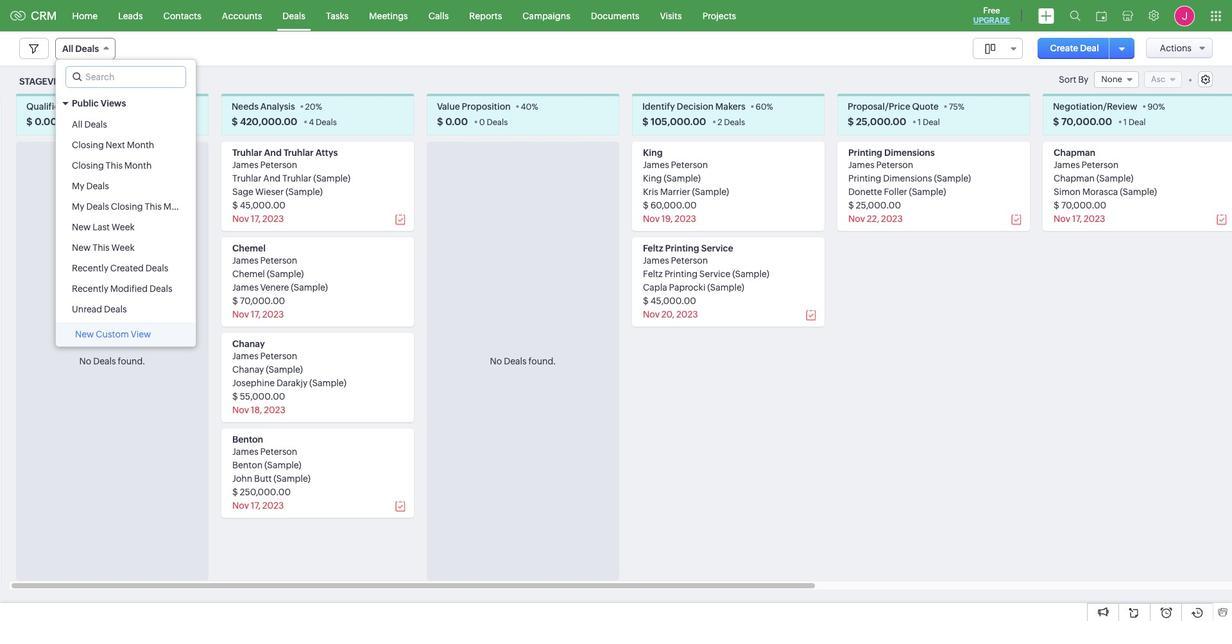 Task type: describe. For each thing, give the bounding box(es) containing it.
(sample) down printing dimensions (sample) link
[[909, 187, 947, 197]]

james inside truhlar and truhlar attys james peterson truhlar and truhlar (sample) sage wieser (sample) $ 45,000.00 nov 17, 2023
[[232, 160, 259, 170]]

(sample) down benton (sample) link
[[274, 474, 311, 484]]

home link
[[62, 0, 108, 31]]

sage
[[232, 187, 254, 197]]

feltz printing service link
[[643, 244, 734, 254]]

chanay james peterson chanay (sample) josephine darakjy (sample) $ 55,000.00 nov 18, 2023
[[232, 339, 347, 416]]

identify decision makers
[[643, 102, 746, 112]]

2023 inside feltz printing service james peterson feltz printing service (sample) capla paprocki (sample) $ 45,000.00 nov 20, 2023
[[677, 310, 698, 320]]

1 deal for 25,000.00
[[918, 118, 940, 127]]

james down chemel link
[[232, 256, 259, 266]]

new for new this week
[[72, 243, 91, 253]]

0 vertical spatial service
[[701, 244, 734, 254]]

deal for $ 70,000.00
[[1129, 118, 1146, 127]]

foller
[[884, 187, 908, 197]]

90 %
[[1148, 102, 1166, 112]]

quote
[[913, 102, 939, 112]]

chapman (sample) link
[[1054, 174, 1134, 184]]

17, for benton james peterson benton (sample) john butt (sample) $ 250,000.00 nov 17, 2023
[[251, 501, 261, 511]]

stageview
[[19, 76, 70, 86]]

10
[[91, 102, 100, 112]]

closing for closing this month
[[72, 160, 104, 171]]

0 vertical spatial and
[[264, 148, 282, 158]]

attys
[[316, 148, 338, 158]]

public views
[[72, 98, 126, 108]]

james inside benton james peterson benton (sample) john butt (sample) $ 250,000.00 nov 17, 2023
[[232, 447, 259, 457]]

calls link
[[418, 0, 459, 31]]

truhlar up truhlar and truhlar (sample) link
[[284, 148, 314, 158]]

truhlar and truhlar attys link
[[232, 148, 338, 158]]

nov inside king james peterson king (sample) kris marrier (sample) $ 60,000.00 nov 19, 2023
[[643, 214, 660, 224]]

donette
[[849, 187, 882, 197]]

2023 inside chapman james peterson chapman (sample) simon morasca (sample) $ 70,000.00 nov 17, 2023
[[1084, 214, 1106, 224]]

feltz printing service james peterson feltz printing service (sample) capla paprocki (sample) $ 45,000.00 nov 20, 2023
[[643, 244, 770, 320]]

campaigns
[[523, 11, 571, 21]]

2 vertical spatial closing
[[111, 202, 143, 212]]

10 %
[[91, 102, 107, 112]]

$ down identify
[[643, 116, 649, 127]]

projects link
[[692, 0, 747, 31]]

documents
[[591, 11, 640, 21]]

new for new last week
[[72, 222, 91, 232]]

sage wieser (sample) link
[[232, 187, 323, 197]]

(sample) down attys at the left of the page
[[314, 174, 351, 184]]

$ 0.00 for qualification
[[26, 116, 57, 127]]

1 for $ 70,000.00
[[1124, 118, 1127, 127]]

all deals inside 'option'
[[72, 119, 107, 130]]

deals inside 'option'
[[84, 119, 107, 130]]

(sample) right marrier
[[692, 187, 729, 197]]

analysis
[[260, 102, 295, 112]]

none
[[1102, 74, 1123, 84]]

(sample) down truhlar and truhlar (sample) link
[[286, 187, 323, 197]]

printing down $ 25,000.00 at the top right
[[849, 148, 883, 158]]

benton james peterson benton (sample) john butt (sample) $ 250,000.00 nov 17, 2023
[[232, 435, 311, 511]]

2023 inside truhlar and truhlar attys james peterson truhlar and truhlar (sample) sage wieser (sample) $ 45,000.00 nov 17, 2023
[[262, 214, 284, 224]]

my for my deals closing this month
[[72, 202, 84, 212]]

1 chanay from the top
[[232, 339, 265, 349]]

(sample) up john butt (sample) link
[[265, 460, 302, 471]]

nov inside truhlar and truhlar attys james peterson truhlar and truhlar (sample) sage wieser (sample) $ 45,000.00 nov 17, 2023
[[232, 214, 249, 224]]

peterson inside the printing dimensions james peterson printing dimensions (sample) donette foller (sample) $ 25,000.00 nov 22, 2023
[[877, 160, 914, 170]]

john
[[232, 474, 252, 484]]

accounts link
[[212, 0, 272, 31]]

king link
[[643, 148, 663, 158]]

qualification
[[26, 102, 81, 112]]

feltz printing service (sample) link
[[643, 269, 770, 279]]

no deals found. for value proposition
[[490, 356, 556, 367]]

next
[[106, 140, 125, 150]]

benton link
[[232, 435, 263, 445]]

40 %
[[521, 102, 538, 112]]

(sample) right morasca
[[1120, 187, 1157, 197]]

nov inside chanay james peterson chanay (sample) josephine darakjy (sample) $ 55,000.00 nov 18, 2023
[[232, 405, 249, 416]]

1 deal for 70,000.00
[[1124, 118, 1146, 127]]

contacts
[[163, 11, 201, 21]]

this for month
[[106, 160, 123, 171]]

(sample) right the darakjy
[[309, 378, 347, 389]]

month for closing this month
[[124, 160, 152, 171]]

home
[[72, 11, 98, 21]]

leads link
[[108, 0, 153, 31]]

(sample) up simon morasca (sample) link
[[1097, 174, 1134, 184]]

75 %
[[949, 102, 965, 112]]

2 chapman from the top
[[1054, 174, 1095, 184]]

paprocki
[[669, 283, 706, 293]]

$ down "needs"
[[232, 116, 238, 127]]

(sample) up capla paprocki (sample) link
[[733, 269, 770, 279]]

truhlar down $ 420,000.00
[[232, 148, 262, 158]]

0 vertical spatial 70,000.00
[[1062, 116, 1113, 127]]

1 vertical spatial service
[[700, 269, 731, 279]]

2023 inside benton james peterson benton (sample) john butt (sample) $ 250,000.00 nov 17, 2023
[[262, 501, 284, 511]]

capla
[[643, 283, 668, 293]]

visits link
[[650, 0, 692, 31]]

documents link
[[581, 0, 650, 31]]

$ up chapman link
[[1054, 116, 1060, 127]]

% for qualification
[[100, 102, 107, 112]]

peterson inside truhlar and truhlar attys james peterson truhlar and truhlar (sample) sage wieser (sample) $ 45,000.00 nov 17, 2023
[[260, 160, 297, 170]]

unread deals
[[72, 304, 127, 315]]

chanay (sample) link
[[232, 365, 303, 375]]

chanay link
[[232, 339, 265, 349]]

created
[[110, 263, 144, 273]]

capla paprocki (sample) link
[[643, 283, 745, 293]]

new custom view
[[75, 329, 151, 340]]

printing down 19,
[[665, 244, 700, 254]]

donette foller (sample) link
[[849, 187, 947, 197]]

profile image
[[1175, 5, 1195, 26]]

All Deals field
[[55, 38, 116, 60]]

deals link
[[272, 0, 316, 31]]

new custom view link
[[56, 324, 196, 347]]

2 vertical spatial month
[[164, 202, 191, 212]]

18,
[[251, 405, 262, 416]]

1 vertical spatial and
[[263, 174, 281, 184]]

1 vertical spatial this
[[145, 202, 162, 212]]

meetings
[[369, 11, 408, 21]]

meetings link
[[359, 0, 418, 31]]

% for needs analysis
[[316, 102, 322, 112]]

tasks link
[[316, 0, 359, 31]]

free upgrade
[[974, 6, 1010, 25]]

custom
[[96, 329, 129, 340]]

1 chapman from the top
[[1054, 148, 1096, 158]]

all deals option
[[56, 114, 196, 135]]

$ inside feltz printing service james peterson feltz printing service (sample) capla paprocki (sample) $ 45,000.00 nov 20, 2023
[[643, 296, 649, 306]]

simon morasca (sample) link
[[1054, 187, 1157, 197]]

$ 105,000.00
[[643, 116, 707, 127]]

kris marrier (sample) link
[[643, 187, 729, 197]]

nov inside chapman james peterson chapman (sample) simon morasca (sample) $ 70,000.00 nov 17, 2023
[[1054, 214, 1071, 224]]

$ inside king james peterson king (sample) kris marrier (sample) $ 60,000.00 nov 19, 2023
[[643, 200, 649, 211]]

month for closing next month
[[127, 140, 154, 150]]

new this week
[[72, 243, 135, 253]]

wieser
[[255, 187, 284, 197]]

deal inside button
[[1081, 43, 1100, 53]]

upgrade
[[974, 16, 1010, 25]]

$ 0.00 for value proposition
[[437, 116, 468, 127]]

james inside king james peterson king (sample) kris marrier (sample) $ 60,000.00 nov 19, 2023
[[643, 160, 669, 170]]

create
[[1051, 43, 1079, 53]]

peterson inside benton james peterson benton (sample) john butt (sample) $ 250,000.00 nov 17, 2023
[[260, 447, 297, 457]]

70,000.00 for chapman james peterson chapman (sample) simon morasca (sample) $ 70,000.00 nov 17, 2023
[[1062, 200, 1107, 211]]

2 king from the top
[[643, 174, 662, 184]]

25,000.00 inside the printing dimensions james peterson printing dimensions (sample) donette foller (sample) $ 25,000.00 nov 22, 2023
[[856, 200, 901, 211]]

(sample) up james venere (sample) link
[[267, 269, 304, 279]]

value
[[437, 102, 460, 112]]

17, inside truhlar and truhlar attys james peterson truhlar and truhlar (sample) sage wieser (sample) $ 45,000.00 nov 17, 2023
[[251, 214, 261, 224]]

size image
[[985, 43, 996, 55]]

create menu image
[[1039, 8, 1055, 23]]

nov inside chemel james peterson chemel (sample) james venere (sample) $ 70,000.00 nov 17, 2023
[[232, 310, 249, 320]]

sort by
[[1059, 75, 1089, 85]]

2 benton from the top
[[232, 460, 263, 471]]

(sample) up kris marrier (sample) link
[[664, 174, 701, 184]]

campaigns link
[[512, 0, 581, 31]]

1 25,000.00 from the top
[[856, 116, 907, 127]]

truhlar up sage
[[232, 174, 262, 184]]

kris
[[643, 187, 659, 197]]

$ down qualification
[[26, 116, 32, 127]]

2023 inside chemel james peterson chemel (sample) james venere (sample) $ 70,000.00 nov 17, 2023
[[262, 310, 284, 320]]

20,
[[662, 310, 675, 320]]

marrier
[[660, 187, 691, 197]]

45,000.00 inside truhlar and truhlar attys james peterson truhlar and truhlar (sample) sage wieser (sample) $ 45,000.00 nov 17, 2023
[[240, 200, 286, 211]]

1 vertical spatial dimensions
[[884, 174, 933, 184]]

$ inside chanay james peterson chanay (sample) josephine darakjy (sample) $ 55,000.00 nov 18, 2023
[[232, 392, 238, 402]]

john butt (sample) link
[[232, 474, 311, 484]]

king (sample) link
[[643, 174, 701, 184]]

peterson inside feltz printing service james peterson feltz printing service (sample) capla paprocki (sample) $ 45,000.00 nov 20, 2023
[[671, 256, 708, 266]]

$ inside chapman james peterson chapman (sample) simon morasca (sample) $ 70,000.00 nov 17, 2023
[[1054, 200, 1060, 211]]

visits
[[660, 11, 682, 21]]



Task type: locate. For each thing, give the bounding box(es) containing it.
1 vertical spatial week
[[111, 243, 135, 253]]

1 horizontal spatial no
[[490, 356, 502, 367]]

all inside 'option'
[[72, 119, 83, 130]]

this for week
[[93, 243, 110, 253]]

printing up 'paprocki'
[[665, 269, 698, 279]]

$ 0.00 down qualification
[[26, 116, 57, 127]]

james up capla
[[643, 256, 669, 266]]

closing left next
[[72, 140, 104, 150]]

2 week from the top
[[111, 243, 135, 253]]

james up donette
[[849, 160, 875, 170]]

chemel (sample) link
[[232, 269, 304, 279]]

1 vertical spatial chapman
[[1054, 174, 1095, 184]]

1 vertical spatial king
[[643, 174, 662, 184]]

1 vertical spatial feltz
[[643, 269, 663, 279]]

morasca
[[1083, 187, 1119, 197]]

recently for recently modified deals
[[72, 284, 108, 294]]

2 feltz from the top
[[643, 269, 663, 279]]

chanay up josephine
[[232, 365, 264, 375]]

peterson up chapman (sample) link
[[1082, 160, 1119, 170]]

james venere (sample) link
[[232, 283, 328, 293]]

2 chanay from the top
[[232, 365, 264, 375]]

1 horizontal spatial 45,000.00
[[651, 296, 697, 306]]

0 vertical spatial all deals
[[62, 44, 99, 54]]

% down actions
[[1159, 102, 1166, 112]]

feltz
[[643, 244, 664, 254], [643, 269, 663, 279]]

0
[[69, 118, 74, 127], [479, 118, 485, 127]]

25,000.00
[[856, 116, 907, 127], [856, 200, 901, 211]]

closing this month
[[72, 160, 152, 171]]

new down new last week
[[72, 243, 91, 253]]

james up sage
[[232, 160, 259, 170]]

0.00 down the value
[[445, 116, 468, 127]]

0 deals down the proposition
[[479, 118, 508, 127]]

search element
[[1062, 0, 1089, 31]]

$ down kris
[[643, 200, 649, 211]]

2 no deals found. from the left
[[490, 356, 556, 367]]

0 vertical spatial chanay
[[232, 339, 265, 349]]

chemel james peterson chemel (sample) james venere (sample) $ 70,000.00 nov 17, 2023
[[232, 244, 328, 320]]

% right the proposition
[[532, 102, 538, 112]]

james down chemel (sample) 'link'
[[232, 283, 259, 293]]

1 benton from the top
[[232, 435, 263, 445]]

identify
[[643, 102, 675, 112]]

peterson inside chapman james peterson chapman (sample) simon morasca (sample) $ 70,000.00 nov 17, 2023
[[1082, 160, 1119, 170]]

% for negotiation/review
[[1159, 102, 1166, 112]]

45,000.00 down wieser
[[240, 200, 286, 211]]

% right the makers on the top right of the page
[[767, 102, 774, 112]]

chapman link
[[1054, 148, 1096, 158]]

40
[[521, 102, 532, 112]]

17, for chemel james peterson chemel (sample) james venere (sample) $ 70,000.00 nov 17, 2023
[[251, 310, 261, 320]]

$ down sage
[[232, 200, 238, 211]]

%
[[100, 102, 107, 112], [316, 102, 322, 112], [532, 102, 538, 112], [767, 102, 774, 112], [958, 102, 965, 112], [1159, 102, 1166, 112]]

% for identify decision makers
[[767, 102, 774, 112]]

17, down simon
[[1073, 214, 1082, 224]]

deals inside "field"
[[75, 44, 99, 54]]

leads
[[118, 11, 143, 21]]

$ inside chemel james peterson chemel (sample) james venere (sample) $ 70,000.00 nov 17, 2023
[[232, 296, 238, 306]]

1 horizontal spatial 0.00
[[445, 116, 468, 127]]

2 0.00 from the left
[[445, 116, 468, 127]]

closing for closing next month
[[72, 140, 104, 150]]

james down "king" link
[[643, 160, 669, 170]]

2 vertical spatial new
[[75, 329, 94, 340]]

calendar image
[[1097, 11, 1107, 21]]

1 vertical spatial all
[[72, 119, 83, 130]]

public views region
[[56, 114, 196, 320]]

1 no from the left
[[79, 356, 91, 367]]

chapman james peterson chapman (sample) simon morasca (sample) $ 70,000.00 nov 17, 2023
[[1054, 148, 1157, 224]]

1 horizontal spatial $ 0.00
[[437, 116, 468, 127]]

nov left 22,
[[849, 214, 865, 224]]

0 vertical spatial week
[[112, 222, 135, 232]]

2 deals
[[718, 118, 745, 127]]

$ inside benton james peterson benton (sample) john butt (sample) $ 250,000.00 nov 17, 2023
[[232, 487, 238, 498]]

2 vertical spatial 70,000.00
[[240, 296, 285, 306]]

profile element
[[1167, 0, 1203, 31]]

simon
[[1054, 187, 1081, 197]]

None field
[[1095, 71, 1139, 88]]

% right public
[[100, 102, 107, 112]]

$ 0.00
[[26, 116, 57, 127], [437, 116, 468, 127]]

last
[[93, 222, 110, 232]]

0 vertical spatial chemel
[[232, 244, 266, 254]]

2 horizontal spatial deal
[[1129, 118, 1146, 127]]

all inside "field"
[[62, 44, 73, 54]]

1 vertical spatial my
[[72, 202, 84, 212]]

19,
[[662, 214, 673, 224]]

1 horizontal spatial found.
[[529, 356, 556, 367]]

20 %
[[305, 102, 322, 112]]

reports
[[469, 11, 502, 21]]

chapman up chapman (sample) link
[[1054, 148, 1096, 158]]

2023 down 55,000.00
[[264, 405, 286, 416]]

proposal/price
[[848, 102, 911, 112]]

my for my deals
[[72, 181, 84, 191]]

my down my deals
[[72, 202, 84, 212]]

250,000.00
[[240, 487, 291, 498]]

0 horizontal spatial no deals found.
[[79, 356, 145, 367]]

recently up unread
[[72, 284, 108, 294]]

1 % from the left
[[100, 102, 107, 112]]

(sample) down feltz printing service (sample) link
[[708, 283, 745, 293]]

printing dimensions james peterson printing dimensions (sample) donette foller (sample) $ 25,000.00 nov 22, 2023
[[849, 148, 971, 224]]

josephine
[[232, 378, 275, 389]]

75
[[949, 102, 958, 112]]

0 horizontal spatial 0.00
[[35, 116, 57, 127]]

$ inside truhlar and truhlar attys james peterson truhlar and truhlar (sample) sage wieser (sample) $ 45,000.00 nov 17, 2023
[[232, 200, 238, 211]]

% for proposal/price quote
[[958, 102, 965, 112]]

closing next month
[[72, 140, 154, 150]]

negotiation/review
[[1054, 102, 1138, 112]]

deals
[[283, 11, 306, 21], [75, 44, 99, 54], [76, 118, 97, 127], [316, 118, 337, 127], [487, 118, 508, 127], [724, 118, 745, 127], [84, 119, 107, 130], [86, 181, 109, 191], [86, 202, 109, 212], [146, 263, 168, 273], [150, 284, 172, 294], [104, 304, 127, 315], [93, 356, 116, 367], [504, 356, 527, 367]]

1
[[918, 118, 921, 127], [1124, 118, 1127, 127]]

1 horizontal spatial 1
[[1124, 118, 1127, 127]]

james
[[232, 160, 259, 170], [643, 160, 669, 170], [849, 160, 875, 170], [1054, 160, 1080, 170], [232, 256, 259, 266], [643, 256, 669, 266], [232, 283, 259, 293], [232, 351, 259, 362], [232, 447, 259, 457]]

james inside the printing dimensions james peterson printing dimensions (sample) donette foller (sample) $ 25,000.00 nov 22, 2023
[[849, 160, 875, 170]]

all deals down the 'home' link
[[62, 44, 99, 54]]

no for qualification
[[79, 356, 91, 367]]

1 horizontal spatial deal
[[1081, 43, 1100, 53]]

1 1 deal from the left
[[918, 118, 940, 127]]

0 horizontal spatial 45,000.00
[[240, 200, 286, 211]]

1 vertical spatial chemel
[[232, 269, 265, 279]]

darakjy
[[277, 378, 308, 389]]

2023 right 22,
[[882, 214, 903, 224]]

my down closing this month
[[72, 181, 84, 191]]

1 0 deals from the left
[[69, 118, 97, 127]]

create deal
[[1051, 43, 1100, 53]]

1 vertical spatial new
[[72, 243, 91, 253]]

1 week from the top
[[112, 222, 135, 232]]

0 horizontal spatial 1
[[918, 118, 921, 127]]

2 my from the top
[[72, 202, 84, 212]]

2023 inside chanay james peterson chanay (sample) josephine darakjy (sample) $ 55,000.00 nov 18, 2023
[[264, 405, 286, 416]]

all deals inside all deals "field"
[[62, 44, 99, 54]]

all deals down 10
[[72, 119, 107, 130]]

70,000.00 inside chemel james peterson chemel (sample) james venere (sample) $ 70,000.00 nov 17, 2023
[[240, 296, 285, 306]]

recently for recently created deals
[[72, 263, 108, 273]]

2 0 from the left
[[479, 118, 485, 127]]

peterson inside chanay james peterson chanay (sample) josephine darakjy (sample) $ 55,000.00 nov 18, 2023
[[260, 351, 297, 362]]

1 deal down 'negotiation/review'
[[1124, 118, 1146, 127]]

sort
[[1059, 75, 1077, 85]]

create menu element
[[1031, 0, 1062, 31]]

deal down quote
[[923, 118, 940, 127]]

$ 0.00 down the value
[[437, 116, 468, 127]]

service
[[701, 244, 734, 254], [700, 269, 731, 279]]

0 deals down public
[[69, 118, 97, 127]]

printing
[[849, 148, 883, 158], [849, 174, 882, 184], [665, 244, 700, 254], [665, 269, 698, 279]]

nov left 18,
[[232, 405, 249, 416]]

all down public
[[72, 119, 83, 130]]

17, up chanay "link" on the bottom of page
[[251, 310, 261, 320]]

james inside chanay james peterson chanay (sample) josephine darakjy (sample) $ 55,000.00 nov 18, 2023
[[232, 351, 259, 362]]

create deal button
[[1038, 38, 1112, 59]]

found. for qualification
[[118, 356, 145, 367]]

1 vertical spatial 70,000.00
[[1062, 200, 1107, 211]]

needs
[[232, 102, 259, 112]]

nov down simon
[[1054, 214, 1071, 224]]

peterson inside king james peterson king (sample) kris marrier (sample) $ 60,000.00 nov 19, 2023
[[671, 160, 708, 170]]

% right quote
[[958, 102, 965, 112]]

0 down the proposition
[[479, 118, 485, 127]]

1 for $ 25,000.00
[[918, 118, 921, 127]]

0 horizontal spatial found.
[[118, 356, 145, 367]]

1 0 from the left
[[69, 118, 74, 127]]

benton
[[232, 435, 263, 445], [232, 460, 263, 471]]

0 vertical spatial chapman
[[1054, 148, 1096, 158]]

benton (sample) link
[[232, 460, 302, 471]]

new left the last
[[72, 222, 91, 232]]

0 vertical spatial 25,000.00
[[856, 116, 907, 127]]

70,000.00 inside chapman james peterson chapman (sample) simon morasca (sample) $ 70,000.00 nov 17, 2023
[[1062, 200, 1107, 211]]

2023 down 60,000.00
[[675, 214, 696, 224]]

0 deals for value proposition
[[479, 118, 508, 127]]

2 chemel from the top
[[232, 269, 265, 279]]

truhlar and truhlar (sample) link
[[232, 174, 351, 184]]

0 horizontal spatial $ 0.00
[[26, 116, 57, 127]]

2 $ 0.00 from the left
[[437, 116, 468, 127]]

nov left the 20,
[[643, 310, 660, 320]]

1 vertical spatial closing
[[72, 160, 104, 171]]

1 vertical spatial 25,000.00
[[856, 200, 901, 211]]

0 vertical spatial new
[[72, 222, 91, 232]]

1 vertical spatial month
[[124, 160, 152, 171]]

2 no from the left
[[490, 356, 502, 367]]

recently created deals
[[72, 263, 168, 273]]

17, inside chemel james peterson chemel (sample) james venere (sample) $ 70,000.00 nov 17, 2023
[[251, 310, 261, 320]]

$ down the value
[[437, 116, 443, 127]]

1 vertical spatial recently
[[72, 284, 108, 294]]

2 25,000.00 from the top
[[856, 200, 901, 211]]

chemel up chemel (sample) 'link'
[[232, 244, 266, 254]]

by
[[1079, 75, 1089, 85]]

1 horizontal spatial 0
[[479, 118, 485, 127]]

1 king from the top
[[643, 148, 663, 158]]

0 vertical spatial dimensions
[[885, 148, 935, 158]]

peterson inside chemel james peterson chemel (sample) james venere (sample) $ 70,000.00 nov 17, 2023
[[260, 256, 297, 266]]

view
[[131, 329, 151, 340]]

2 0 deals from the left
[[479, 118, 508, 127]]

peterson down feltz printing service link
[[671, 256, 708, 266]]

22,
[[867, 214, 880, 224]]

chapman
[[1054, 148, 1096, 158], [1054, 174, 1095, 184]]

2023 inside king james peterson king (sample) kris marrier (sample) $ 60,000.00 nov 19, 2023
[[675, 214, 696, 224]]

truhlar up sage wieser (sample) link
[[283, 174, 312, 184]]

None field
[[973, 38, 1023, 59]]

0 horizontal spatial deal
[[923, 118, 940, 127]]

2023 inside the printing dimensions james peterson printing dimensions (sample) donette foller (sample) $ 25,000.00 nov 22, 2023
[[882, 214, 903, 224]]

0 vertical spatial closing
[[72, 140, 104, 150]]

0.00 for value proposition
[[445, 116, 468, 127]]

$ down john
[[232, 487, 238, 498]]

benton down 18,
[[232, 435, 263, 445]]

0 down public
[[69, 118, 74, 127]]

feltz down 19,
[[643, 244, 664, 254]]

this down the last
[[93, 243, 110, 253]]

1 $ 0.00 from the left
[[26, 116, 57, 127]]

0 deals for qualification
[[69, 118, 97, 127]]

king up king (sample) link at the right top of the page
[[643, 148, 663, 158]]

no for value proposition
[[490, 356, 502, 367]]

nov down sage
[[232, 214, 249, 224]]

and up wieser
[[263, 174, 281, 184]]

week up recently created deals
[[111, 243, 135, 253]]

truhlar and truhlar attys james peterson truhlar and truhlar (sample) sage wieser (sample) $ 45,000.00 nov 17, 2023
[[232, 148, 351, 224]]

week for new last week
[[112, 222, 135, 232]]

1 no deals found. from the left
[[79, 356, 145, 367]]

peterson
[[260, 160, 297, 170], [671, 160, 708, 170], [877, 160, 914, 170], [1082, 160, 1119, 170], [260, 256, 297, 266], [671, 256, 708, 266], [260, 351, 297, 362], [260, 447, 297, 457]]

2 recently from the top
[[72, 284, 108, 294]]

makers
[[716, 102, 746, 112]]

1 1 from the left
[[918, 118, 921, 127]]

$ down the "proposal/price"
[[848, 116, 854, 127]]

deal for $ 25,000.00
[[923, 118, 940, 127]]

my deals closing this month
[[72, 202, 191, 212]]

2023 down venere
[[262, 310, 284, 320]]

public views button
[[56, 92, 196, 114]]

1 vertical spatial benton
[[232, 460, 263, 471]]

2 found. from the left
[[529, 356, 556, 367]]

printing up donette
[[849, 174, 882, 184]]

venere
[[260, 283, 289, 293]]

6 % from the left
[[1159, 102, 1166, 112]]

0 vertical spatial recently
[[72, 263, 108, 273]]

public
[[72, 98, 99, 108]]

2023 right the 20,
[[677, 310, 698, 320]]

Search text field
[[66, 67, 186, 87]]

no
[[79, 356, 91, 367], [490, 356, 502, 367]]

70,000.00 for chemel james peterson chemel (sample) james venere (sample) $ 70,000.00 nov 17, 2023
[[240, 296, 285, 306]]

deal down 'negotiation/review'
[[1129, 118, 1146, 127]]

(sample) up josephine darakjy (sample) link
[[266, 365, 303, 375]]

2023
[[262, 214, 284, 224], [675, 214, 696, 224], [882, 214, 903, 224], [1084, 214, 1106, 224], [262, 310, 284, 320], [677, 310, 698, 320], [264, 405, 286, 416], [262, 501, 284, 511]]

0 for qualification
[[69, 118, 74, 127]]

$ inside the printing dimensions james peterson printing dimensions (sample) donette foller (sample) $ 25,000.00 nov 22, 2023
[[849, 200, 854, 211]]

(sample) right venere
[[291, 283, 328, 293]]

$ down josephine
[[232, 392, 238, 402]]

(sample)
[[314, 174, 351, 184], [664, 174, 701, 184], [934, 174, 971, 184], [1097, 174, 1134, 184], [286, 187, 323, 197], [692, 187, 729, 197], [909, 187, 947, 197], [1120, 187, 1157, 197], [267, 269, 304, 279], [733, 269, 770, 279], [291, 283, 328, 293], [708, 283, 745, 293], [266, 365, 303, 375], [309, 378, 347, 389], [265, 460, 302, 471], [274, 474, 311, 484]]

% up 4 deals
[[316, 102, 322, 112]]

crm
[[31, 9, 57, 22]]

0 vertical spatial month
[[127, 140, 154, 150]]

peterson up chemel (sample) 'link'
[[260, 256, 297, 266]]

butt
[[254, 474, 272, 484]]

1 found. from the left
[[118, 356, 145, 367]]

james down benton link
[[232, 447, 259, 457]]

1 vertical spatial all deals
[[72, 119, 107, 130]]

james inside feltz printing service james peterson feltz printing service (sample) capla paprocki (sample) $ 45,000.00 nov 20, 2023
[[643, 256, 669, 266]]

2023 down morasca
[[1084, 214, 1106, 224]]

this down closing this month
[[145, 202, 162, 212]]

1 feltz from the top
[[643, 244, 664, 254]]

1 recently from the top
[[72, 263, 108, 273]]

search image
[[1070, 10, 1081, 21]]

nov left 19,
[[643, 214, 660, 224]]

1 horizontal spatial 1 deal
[[1124, 118, 1146, 127]]

views
[[101, 98, 126, 108]]

new for new custom view
[[75, 329, 94, 340]]

17, inside chapman james peterson chapman (sample) simon morasca (sample) $ 70,000.00 nov 17, 2023
[[1073, 214, 1082, 224]]

45,000.00
[[240, 200, 286, 211], [651, 296, 697, 306]]

no deals found.
[[79, 356, 145, 367], [490, 356, 556, 367]]

0 horizontal spatial no
[[79, 356, 91, 367]]

0.00 for qualification
[[35, 116, 57, 127]]

$ 420,000.00
[[232, 116, 298, 127]]

1 chemel from the top
[[232, 244, 266, 254]]

this
[[106, 160, 123, 171], [145, 202, 162, 212], [93, 243, 110, 253]]

actions
[[1160, 43, 1192, 53]]

3 % from the left
[[532, 102, 538, 112]]

james inside chapman james peterson chapman (sample) simon morasca (sample) $ 70,000.00 nov 17, 2023
[[1054, 160, 1080, 170]]

0 for value proposition
[[479, 118, 485, 127]]

nov inside benton james peterson benton (sample) john butt (sample) $ 250,000.00 nov 17, 2023
[[232, 501, 249, 511]]

printing dimensions (sample) link
[[849, 174, 971, 184]]

2 % from the left
[[316, 102, 322, 112]]

benton up john
[[232, 460, 263, 471]]

1 vertical spatial chanay
[[232, 365, 264, 375]]

$ down capla
[[643, 296, 649, 306]]

(sample) up donette foller (sample) link on the right of page
[[934, 174, 971, 184]]

service up feltz printing service (sample) link
[[701, 244, 734, 254]]

1 horizontal spatial no deals found.
[[490, 356, 556, 367]]

nov
[[232, 214, 249, 224], [643, 214, 660, 224], [849, 214, 865, 224], [1054, 214, 1071, 224], [232, 310, 249, 320], [643, 310, 660, 320], [232, 405, 249, 416], [232, 501, 249, 511]]

dimensions up donette foller (sample) link on the right of page
[[884, 174, 933, 184]]

needs analysis
[[232, 102, 295, 112]]

chapman up simon
[[1054, 174, 1095, 184]]

crm link
[[10, 9, 57, 22]]

1 deal
[[918, 118, 940, 127], [1124, 118, 1146, 127]]

dimensions
[[885, 148, 935, 158], [884, 174, 933, 184]]

1 my from the top
[[72, 181, 84, 191]]

1 down 'negotiation/review'
[[1124, 118, 1127, 127]]

70,000.00 down venere
[[240, 296, 285, 306]]

deal
[[1081, 43, 1100, 53], [923, 118, 940, 127], [1129, 118, 1146, 127]]

0 vertical spatial all
[[62, 44, 73, 54]]

1 0.00 from the left
[[35, 116, 57, 127]]

2 1 deal from the left
[[1124, 118, 1146, 127]]

17, inside benton james peterson benton (sample) john butt (sample) $ 250,000.00 nov 17, 2023
[[251, 501, 261, 511]]

peterson up king (sample) link at the right top of the page
[[671, 160, 708, 170]]

0 vertical spatial 45,000.00
[[240, 200, 286, 211]]

week
[[112, 222, 135, 232], [111, 243, 135, 253]]

0 vertical spatial this
[[106, 160, 123, 171]]

0 horizontal spatial 0 deals
[[69, 118, 97, 127]]

nov inside the printing dimensions james peterson printing dimensions (sample) donette foller (sample) $ 25,000.00 nov 22, 2023
[[849, 214, 865, 224]]

45,000.00 inside feltz printing service james peterson feltz printing service (sample) capla paprocki (sample) $ 45,000.00 nov 20, 2023
[[651, 296, 697, 306]]

1 vertical spatial 45,000.00
[[651, 296, 697, 306]]

$ down donette
[[849, 200, 854, 211]]

0 vertical spatial king
[[643, 148, 663, 158]]

accounts
[[222, 11, 262, 21]]

proposal/price quote
[[848, 102, 939, 112]]

my deals
[[72, 181, 109, 191]]

chanay up chanay (sample) link
[[232, 339, 265, 349]]

17, for chapman james peterson chapman (sample) simon morasca (sample) $ 70,000.00 nov 17, 2023
[[1073, 214, 1082, 224]]

no deals found. for qualification
[[79, 356, 145, 367]]

5 % from the left
[[958, 102, 965, 112]]

week for new this week
[[111, 243, 135, 253]]

4 % from the left
[[767, 102, 774, 112]]

90
[[1148, 102, 1159, 112]]

deal right create
[[1081, 43, 1100, 53]]

king james peterson king (sample) kris marrier (sample) $ 60,000.00 nov 19, 2023
[[643, 148, 729, 224]]

new
[[72, 222, 91, 232], [72, 243, 91, 253], [75, 329, 94, 340]]

0 vertical spatial my
[[72, 181, 84, 191]]

new down unread
[[75, 329, 94, 340]]

all down the 'home' link
[[62, 44, 73, 54]]

2 1 from the left
[[1124, 118, 1127, 127]]

found. for value proposition
[[529, 356, 556, 367]]

tasks
[[326, 11, 349, 21]]

0 horizontal spatial 1 deal
[[918, 118, 940, 127]]

0 horizontal spatial 0
[[69, 118, 74, 127]]

1 horizontal spatial 0 deals
[[479, 118, 508, 127]]

4 deals
[[309, 118, 337, 127]]

peterson up chanay (sample) link
[[260, 351, 297, 362]]

% for value proposition
[[532, 102, 538, 112]]

chemel link
[[232, 244, 266, 254]]

2 vertical spatial this
[[93, 243, 110, 253]]

0 vertical spatial feltz
[[643, 244, 664, 254]]

new last week
[[72, 222, 135, 232]]

closing up my deals
[[72, 160, 104, 171]]

0 vertical spatial benton
[[232, 435, 263, 445]]

peterson down 'printing dimensions' link
[[877, 160, 914, 170]]

nov inside feltz printing service james peterson feltz printing service (sample) capla paprocki (sample) $ 45,000.00 nov 20, 2023
[[643, 310, 660, 320]]



Task type: vqa. For each thing, say whether or not it's contained in the screenshot.
second Chemel from the top of the Chemel James Peterson Chemel (Sample) James Venere (Sample) $ 70,000.00 Nov 17, 2023
yes



